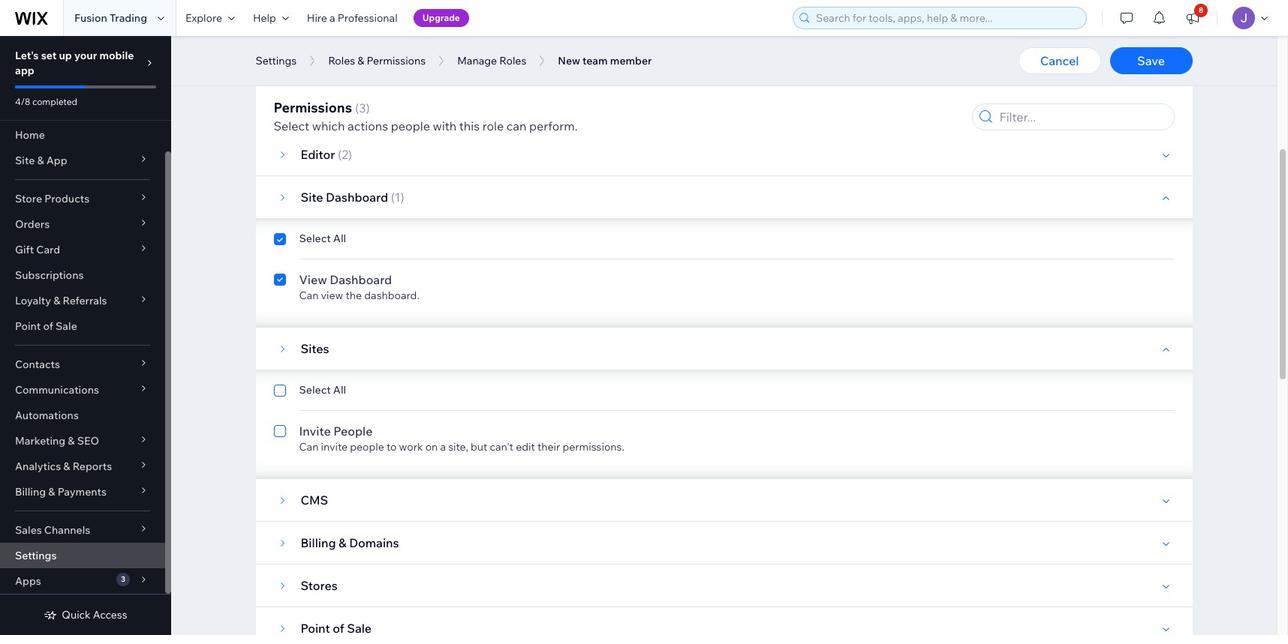 Task type: vqa. For each thing, say whether or not it's contained in the screenshot.
& for SEO
yes



Task type: describe. For each thing, give the bounding box(es) containing it.
store
[[15, 192, 42, 206]]

editor
[[301, 147, 335, 162]]

) for editor
[[348, 147, 352, 162]]

billing & domains
[[301, 536, 399, 551]]

cancel button
[[1018, 47, 1101, 74]]

home
[[15, 128, 45, 142]]

& for app
[[37, 154, 44, 167]]

hire a professional
[[307, 11, 398, 25]]

dashboard.
[[364, 289, 420, 303]]

select all for invite
[[299, 384, 346, 397]]

gift
[[15, 243, 34, 257]]

let's set up your mobile app
[[15, 49, 134, 77]]

products
[[44, 192, 89, 206]]

people
[[334, 424, 373, 439]]

people inside invite people can invite people to work on a site, but can't edit their permissions.
[[350, 441, 384, 454]]

new team member button
[[551, 50, 660, 72]]

billing & payments
[[15, 486, 107, 499]]

upgrade button
[[413, 9, 469, 27]]

save button
[[1110, 47, 1193, 74]]

1
[[395, 190, 401, 205]]

quick
[[62, 609, 91, 622]]

sales channels
[[15, 524, 90, 538]]

permissions inside button
[[367, 54, 426, 68]]

people inside permissions ( 3 ) select which actions people with this role can perform.
[[391, 119, 430, 134]]

select for sites
[[299, 384, 331, 397]]

sales
[[15, 524, 42, 538]]

gift card
[[15, 243, 60, 257]]

& for domains
[[339, 536, 347, 551]]

settings for settings button at the top of the page
[[256, 54, 297, 68]]

site,
[[448, 441, 468, 454]]

marketing & seo
[[15, 435, 99, 448]]

billing for billing & payments
[[15, 486, 46, 499]]

all for people
[[333, 384, 346, 397]]

can for invite people
[[299, 441, 319, 454]]

edit
[[516, 441, 535, 454]]

actions
[[348, 119, 388, 134]]

& for reports
[[63, 460, 70, 474]]

( for editor
[[338, 147, 342, 162]]

manage
[[457, 54, 497, 68]]

gift card button
[[0, 237, 165, 263]]

completed
[[32, 96, 77, 107]]

payments
[[58, 486, 107, 499]]

fusion
[[74, 11, 107, 25]]

set
[[41, 49, 57, 62]]

automations
[[15, 409, 79, 423]]

point of sale
[[15, 320, 77, 333]]

member
[[610, 54, 652, 68]]

quick access button
[[44, 609, 127, 622]]

& for seo
[[68, 435, 75, 448]]

your
[[74, 49, 97, 62]]

settings button
[[248, 50, 304, 72]]

site for site & app
[[15, 154, 35, 167]]

& for payments
[[48, 486, 55, 499]]

4/8 completed
[[15, 96, 77, 107]]

mobile
[[99, 49, 134, 62]]

invite
[[299, 424, 331, 439]]

) for permissions
[[366, 101, 370, 116]]

8
[[1199, 5, 1204, 15]]

dashboard for view
[[330, 273, 392, 288]]

4/8
[[15, 96, 30, 107]]

2
[[342, 147, 348, 162]]

8 button
[[1176, 0, 1209, 36]]

site & app button
[[0, 148, 165, 173]]

stores
[[301, 579, 338, 594]]

orders button
[[0, 212, 165, 237]]

apps
[[15, 575, 41, 589]]

view
[[321, 289, 343, 303]]

role
[[482, 119, 504, 134]]

all for dashboard
[[333, 232, 346, 245]]

editor ( 2 )
[[301, 147, 352, 162]]

sales channels button
[[0, 518, 165, 544]]

their
[[538, 441, 560, 454]]

2 horizontal spatial )
[[401, 190, 404, 205]]

contacts
[[15, 358, 60, 372]]

channels
[[44, 524, 90, 538]]

manage roles button
[[450, 50, 534, 72]]

site & app
[[15, 154, 67, 167]]

access
[[93, 609, 127, 622]]

trading
[[110, 11, 147, 25]]

view
[[299, 273, 327, 288]]

store products
[[15, 192, 89, 206]]

up
[[59, 49, 72, 62]]

seo
[[77, 435, 99, 448]]

but
[[471, 441, 487, 454]]

new team member
[[558, 54, 652, 68]]

can't
[[490, 441, 514, 454]]



Task type: locate. For each thing, give the bounding box(es) containing it.
None checkbox
[[274, 232, 286, 250], [274, 384, 286, 402], [274, 232, 286, 250], [274, 384, 286, 402]]

home link
[[0, 122, 165, 148]]

& down professional
[[358, 54, 364, 68]]

team
[[583, 54, 608, 68]]

invite people can invite people to work on a site, but can't edit their permissions.
[[299, 424, 625, 454]]

orders
[[15, 218, 50, 231]]

site
[[15, 154, 35, 167], [301, 190, 323, 205]]

people left with
[[391, 119, 430, 134]]

& inside billing & payments "popup button"
[[48, 486, 55, 499]]

site dashboard ( 1 )
[[301, 190, 404, 205]]

0 vertical spatial 3
[[359, 101, 366, 116]]

1 vertical spatial select
[[299, 232, 331, 245]]

0 horizontal spatial billing
[[15, 486, 46, 499]]

1 vertical spatial billing
[[301, 536, 336, 551]]

dashboard up the
[[330, 273, 392, 288]]

1 vertical spatial select all
[[299, 384, 346, 397]]

settings
[[256, 54, 297, 68], [15, 550, 57, 563]]

automations link
[[0, 403, 165, 429]]

dashboard for 1
[[326, 190, 388, 205]]

& left "app"
[[37, 154, 44, 167]]

can
[[507, 119, 527, 134]]

& down analytics & reports
[[48, 486, 55, 499]]

1 horizontal spatial billing
[[301, 536, 336, 551]]

3 up actions
[[359, 101, 366, 116]]

0 vertical spatial all
[[333, 232, 346, 245]]

sale
[[56, 320, 77, 333]]

& for permissions
[[358, 54, 364, 68]]

help button
[[244, 0, 298, 36]]

site down editor
[[301, 190, 323, 205]]

communications
[[15, 384, 99, 397]]

loyalty
[[15, 294, 51, 308]]

hire
[[307, 11, 327, 25]]

& left reports
[[63, 460, 70, 474]]

1 can from the top
[[299, 289, 319, 303]]

( for permissions
[[355, 101, 359, 116]]

1 horizontal spatial site
[[301, 190, 323, 205]]

a inside invite people can invite people to work on a site, but can't edit their permissions.
[[440, 441, 446, 454]]

1 vertical spatial dashboard
[[330, 273, 392, 288]]

select inside permissions ( 3 ) select which actions people with this role can perform.
[[274, 119, 309, 134]]

professional
[[338, 11, 398, 25]]

fusion trading
[[74, 11, 147, 25]]

a right hire
[[330, 11, 335, 25]]

dashboard inside view dashboard can view the dashboard.
[[330, 273, 392, 288]]

1 vertical spatial a
[[440, 441, 446, 454]]

& inside roles & permissions button
[[358, 54, 364, 68]]

permissions ( 3 ) select which actions people with this role can perform.
[[274, 99, 578, 134]]

all up people
[[333, 384, 346, 397]]

select
[[274, 119, 309, 134], [299, 232, 331, 245], [299, 384, 331, 397]]

referrals
[[63, 294, 107, 308]]

loyalty & referrals
[[15, 294, 107, 308]]

0 vertical spatial permissions
[[367, 54, 426, 68]]

)
[[366, 101, 370, 116], [348, 147, 352, 162], [401, 190, 404, 205]]

marketing
[[15, 435, 65, 448]]

on
[[425, 441, 438, 454]]

0 horizontal spatial 3
[[121, 575, 125, 585]]

select all up invite
[[299, 384, 346, 397]]

0 vertical spatial site
[[15, 154, 35, 167]]

1 vertical spatial (
[[338, 147, 342, 162]]

0 horizontal spatial (
[[338, 147, 342, 162]]

1 vertical spatial all
[[333, 384, 346, 397]]

3
[[359, 101, 366, 116], [121, 575, 125, 585]]

billing & payments button
[[0, 480, 165, 505]]

permissions inside permissions ( 3 ) select which actions people with this role can perform.
[[274, 99, 352, 116]]

invite
[[321, 441, 348, 454]]

subscriptions link
[[0, 263, 165, 288]]

can down the view
[[299, 289, 319, 303]]

with
[[433, 119, 457, 134]]

0 vertical spatial a
[[330, 11, 335, 25]]

0 vertical spatial select all
[[299, 232, 346, 245]]

0 vertical spatial billing
[[15, 486, 46, 499]]

1 vertical spatial people
[[350, 441, 384, 454]]

settings inside settings link
[[15, 550, 57, 563]]

select all up the view
[[299, 232, 346, 245]]

0 horizontal spatial )
[[348, 147, 352, 162]]

let's
[[15, 49, 39, 62]]

( inside permissions ( 3 ) select which actions people with this role can perform.
[[355, 101, 359, 116]]

0 vertical spatial )
[[366, 101, 370, 116]]

& inside site & app dropdown button
[[37, 154, 44, 167]]

1 horizontal spatial 3
[[359, 101, 366, 116]]

card
[[36, 243, 60, 257]]

0 vertical spatial settings
[[256, 54, 297, 68]]

app
[[15, 64, 34, 77]]

1 vertical spatial can
[[299, 441, 319, 454]]

work
[[399, 441, 423, 454]]

billing for billing & domains
[[301, 536, 336, 551]]

2 vertical spatial )
[[401, 190, 404, 205]]

& left seo
[[68, 435, 75, 448]]

3 up access
[[121, 575, 125, 585]]

roles right manage
[[499, 54, 527, 68]]

0 horizontal spatial settings
[[15, 550, 57, 563]]

dashboard
[[326, 190, 388, 205], [330, 273, 392, 288]]

Filter... field
[[995, 104, 1169, 130]]

domains
[[349, 536, 399, 551]]

2 all from the top
[[333, 384, 346, 397]]

1 vertical spatial permissions
[[274, 99, 352, 116]]

the
[[346, 289, 362, 303]]

roles down 'hire a professional' link
[[328, 54, 355, 68]]

settings inside settings button
[[256, 54, 297, 68]]

1 vertical spatial 3
[[121, 575, 125, 585]]

billing down analytics
[[15, 486, 46, 499]]

new
[[558, 54, 580, 68]]

0 horizontal spatial site
[[15, 154, 35, 167]]

0 vertical spatial select
[[274, 119, 309, 134]]

people down people
[[350, 441, 384, 454]]

to
[[387, 441, 397, 454]]

1 horizontal spatial people
[[391, 119, 430, 134]]

1 vertical spatial site
[[301, 190, 323, 205]]

subscriptions
[[15, 269, 84, 282]]

3 inside permissions ( 3 ) select which actions people with this role can perform.
[[359, 101, 366, 116]]

1 horizontal spatial )
[[366, 101, 370, 116]]

3 inside 'sidebar' element
[[121, 575, 125, 585]]

a right on
[[440, 441, 446, 454]]

& inside the marketing & seo dropdown button
[[68, 435, 75, 448]]

permissions.
[[563, 441, 625, 454]]

0 horizontal spatial people
[[350, 441, 384, 454]]

0 horizontal spatial a
[[330, 11, 335, 25]]

contacts button
[[0, 352, 165, 378]]

2 horizontal spatial (
[[391, 190, 395, 205]]

1 all from the top
[[333, 232, 346, 245]]

select up invite
[[299, 384, 331, 397]]

2 vertical spatial select
[[299, 384, 331, 397]]

marketing & seo button
[[0, 429, 165, 454]]

can inside invite people can invite people to work on a site, but can't edit their permissions.
[[299, 441, 319, 454]]

analytics
[[15, 460, 61, 474]]

1 select all from the top
[[299, 232, 346, 245]]

permissions up which
[[274, 99, 352, 116]]

1 vertical spatial settings
[[15, 550, 57, 563]]

select for site dashboard
[[299, 232, 331, 245]]

& inside loyalty & referrals dropdown button
[[53, 294, 60, 308]]

1 horizontal spatial settings
[[256, 54, 297, 68]]

0 horizontal spatial permissions
[[274, 99, 352, 116]]

& inside analytics & reports dropdown button
[[63, 460, 70, 474]]

settings link
[[0, 544, 165, 569]]

settings down the sales
[[15, 550, 57, 563]]

roles & permissions
[[328, 54, 426, 68]]

& left domains
[[339, 536, 347, 551]]

settings down help button on the top left of the page
[[256, 54, 297, 68]]

site inside dropdown button
[[15, 154, 35, 167]]

sidebar element
[[0, 36, 171, 636]]

can inside view dashboard can view the dashboard.
[[299, 289, 319, 303]]

explore
[[185, 11, 222, 25]]

a
[[330, 11, 335, 25], [440, 441, 446, 454]]

point of sale link
[[0, 314, 165, 339]]

& for referrals
[[53, 294, 60, 308]]

which
[[312, 119, 345, 134]]

(
[[355, 101, 359, 116], [338, 147, 342, 162], [391, 190, 395, 205]]

upgrade
[[422, 12, 460, 23]]

1 horizontal spatial a
[[440, 441, 446, 454]]

help
[[253, 11, 276, 25]]

site down the home
[[15, 154, 35, 167]]

loyalty & referrals button
[[0, 288, 165, 314]]

analytics & reports button
[[0, 454, 165, 480]]

select left which
[[274, 119, 309, 134]]

all
[[333, 232, 346, 245], [333, 384, 346, 397]]

select up the view
[[299, 232, 331, 245]]

perform.
[[529, 119, 578, 134]]

billing up stores
[[301, 536, 336, 551]]

None checkbox
[[274, 271, 286, 303], [274, 423, 286, 454], [274, 271, 286, 303], [274, 423, 286, 454]]

1 horizontal spatial permissions
[[367, 54, 426, 68]]

0 horizontal spatial roles
[[328, 54, 355, 68]]

0 vertical spatial (
[[355, 101, 359, 116]]

1 horizontal spatial (
[[355, 101, 359, 116]]

1 vertical spatial )
[[348, 147, 352, 162]]

select all for view
[[299, 232, 346, 245]]

all down "site dashboard ( 1 )"
[[333, 232, 346, 245]]

Search for tools, apps, help & more... field
[[812, 8, 1082, 29]]

cancel
[[1040, 53, 1079, 68]]

2 select all from the top
[[299, 384, 346, 397]]

2 can from the top
[[299, 441, 319, 454]]

app
[[46, 154, 67, 167]]

0 vertical spatial dashboard
[[326, 190, 388, 205]]

of
[[43, 320, 53, 333]]

store products button
[[0, 186, 165, 212]]

site for site dashboard ( 1 )
[[301, 190, 323, 205]]

save
[[1137, 53, 1165, 68]]

permissions down professional
[[367, 54, 426, 68]]

settings for settings link
[[15, 550, 57, 563]]

0 vertical spatial people
[[391, 119, 430, 134]]

1 horizontal spatial roles
[[499, 54, 527, 68]]

communications button
[[0, 378, 165, 403]]

can down invite
[[299, 441, 319, 454]]

dashboard left 1
[[326, 190, 388, 205]]

can for view dashboard
[[299, 289, 319, 303]]

point
[[15, 320, 41, 333]]

& right the loyalty
[[53, 294, 60, 308]]

1 roles from the left
[[328, 54, 355, 68]]

billing inside billing & payments "popup button"
[[15, 486, 46, 499]]

0 vertical spatial can
[[299, 289, 319, 303]]

roles & permissions button
[[321, 50, 433, 72]]

analytics & reports
[[15, 460, 112, 474]]

) inside permissions ( 3 ) select which actions people with this role can perform.
[[366, 101, 370, 116]]

view dashboard can view the dashboard.
[[299, 273, 420, 303]]

2 vertical spatial (
[[391, 190, 395, 205]]

billing
[[15, 486, 46, 499], [301, 536, 336, 551]]

2 roles from the left
[[499, 54, 527, 68]]



